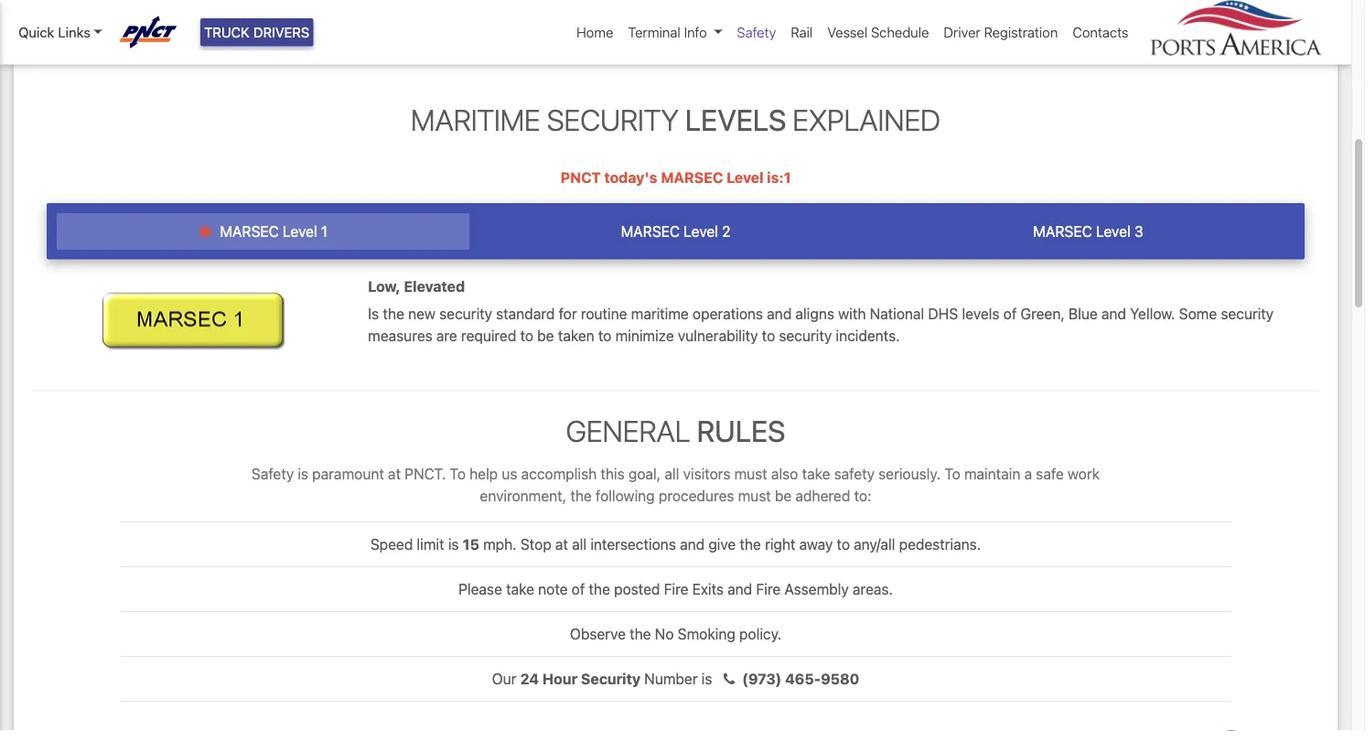 Task type: vqa. For each thing, say whether or not it's contained in the screenshot.
the bottommost BE
yes



Task type: describe. For each thing, give the bounding box(es) containing it.
and left give
[[680, 536, 705, 553]]

give
[[709, 536, 736, 553]]

level for marsec level 1
[[283, 223, 317, 240]]

rules
[[697, 413, 786, 448]]

is:1
[[767, 169, 791, 186]]

the left no
[[630, 626, 651, 643]]

assembly
[[785, 581, 849, 598]]

9580
[[821, 670, 860, 688]]

maintain
[[965, 465, 1021, 483]]

the left posted
[[589, 581, 610, 598]]

maritime security levels explained
[[411, 102, 941, 137]]

aligns
[[796, 305, 835, 322]]

pnct today's marsec level is:1
[[561, 169, 791, 186]]

level left is:1
[[727, 169, 764, 186]]

please take note of the posted fire exits and fire assembly areas.
[[459, 581, 893, 598]]

away
[[800, 536, 833, 553]]

marsec level 1
[[216, 223, 328, 240]]

a
[[1025, 465, 1032, 483]]

1 horizontal spatial security
[[779, 327, 832, 344]]

be inside the safety is paramount at pnct. to help us accomplish this goal, all visitors must also take safety seriously. to maintain a safe work environment,             the following procedures must be adhered to:
[[775, 487, 792, 505]]

procedures
[[659, 487, 734, 505]]

1 fire from the left
[[664, 581, 689, 598]]

3
[[1135, 223, 1144, 240]]

mph.
[[483, 536, 517, 553]]

and right blue
[[1102, 305, 1127, 322]]

tab list containing marsec level 1
[[47, 203, 1305, 259]]

exits
[[693, 581, 724, 598]]

work
[[1068, 465, 1100, 483]]

(973) 465-9580
[[742, 670, 860, 688]]

our
[[492, 670, 517, 688]]

vessel schedule link
[[820, 15, 937, 50]]

0 vertical spatial must
[[735, 465, 768, 483]]

posted
[[614, 581, 660, 598]]

speed limit is 15 mph. stop at all intersections and give the right away to any/all pedestrians.
[[371, 536, 981, 553]]

seriously.
[[879, 465, 941, 483]]

our 24 hour security number is
[[492, 670, 716, 688]]

green,
[[1021, 305, 1065, 322]]

right
[[765, 536, 796, 553]]

no
[[655, 626, 674, 643]]

any/all
[[854, 536, 895, 553]]

are
[[436, 327, 457, 344]]

intersections
[[591, 536, 676, 553]]

minimize
[[616, 327, 674, 344]]

1 horizontal spatial is
[[448, 536, 459, 553]]

marsec level 2
[[621, 223, 731, 240]]

safety for safety is paramount at pnct. to help us accomplish this goal, all visitors must also take safety seriously. to maintain a safe work environment,             the following procedures must be adhered to:
[[252, 465, 294, 483]]

home link
[[569, 15, 621, 50]]

contacts link
[[1066, 15, 1136, 50]]

to down standard
[[520, 327, 534, 344]]

level for marsec level 2
[[684, 223, 718, 240]]

terminal info
[[628, 24, 707, 40]]

observe
[[570, 626, 626, 643]]

maritime
[[411, 102, 541, 137]]

note
[[538, 581, 568, 598]]

limit
[[417, 536, 444, 553]]

links
[[58, 24, 91, 40]]

pedestrians.
[[899, 536, 981, 553]]

phone image
[[716, 672, 742, 687]]

please
[[459, 581, 502, 598]]

terminal info link
[[621, 15, 730, 50]]

marsec level 3
[[1034, 223, 1144, 240]]

marsec level 3 link
[[882, 213, 1295, 250]]

vulnerability
[[678, 327, 758, 344]]

to right away on the right bottom of page
[[837, 536, 850, 553]]

number
[[645, 670, 698, 688]]

pnct
[[561, 169, 601, 186]]

1 vertical spatial all
[[572, 536, 587, 553]]

explained
[[793, 102, 941, 137]]

safety is paramount at pnct. to help us accomplish this goal, all visitors must also take safety seriously. to maintain a safe work environment,             the following procedures must be adhered to:
[[252, 465, 1100, 505]]

vessel schedule
[[828, 24, 929, 40]]

rail
[[791, 24, 813, 40]]

0 vertical spatial security
[[547, 102, 679, 137]]

stop
[[521, 536, 552, 553]]

info
[[684, 24, 707, 40]]

of inside is the new security standard for routine maritime operations and aligns with national dhs levels of green, blue and yellow. some security measures are required to be taken to minimize vulnerability to security incidents.
[[1004, 305, 1017, 322]]

pnct.
[[405, 465, 446, 483]]

(973)
[[742, 670, 782, 688]]

and left aligns
[[767, 305, 792, 322]]

to:
[[854, 487, 872, 505]]

marsec for marsec level 1
[[220, 223, 279, 240]]

smoking
[[678, 626, 736, 643]]

quick links link
[[18, 22, 102, 43]]

to down operations
[[762, 327, 775, 344]]

quick links
[[18, 24, 91, 40]]

environment,
[[480, 487, 567, 505]]

truck drivers link
[[200, 18, 313, 46]]

with
[[838, 305, 866, 322]]

safety
[[834, 465, 875, 483]]

following
[[596, 487, 655, 505]]

be inside is the new security standard for routine maritime operations and aligns with national dhs levels of green, blue and yellow. some security measures are required to be taken to minimize vulnerability to security incidents.
[[537, 327, 554, 344]]

observe the no smoking policy.
[[570, 626, 782, 643]]

terminal
[[628, 24, 681, 40]]

hour
[[543, 670, 578, 688]]

vessel
[[828, 24, 868, 40]]

for
[[559, 305, 577, 322]]

maritime
[[631, 305, 689, 322]]

levels inside is the new security standard for routine maritime operations and aligns with national dhs levels of green, blue and yellow. some security measures are required to be taken to minimize vulnerability to security incidents.
[[962, 305, 1000, 322]]



Task type: locate. For each thing, give the bounding box(es) containing it.
is left paramount
[[298, 465, 309, 483]]

take left note
[[506, 581, 534, 598]]

to
[[520, 327, 534, 344], [598, 327, 612, 344], [762, 327, 775, 344], [837, 536, 850, 553]]

2 fire from the left
[[756, 581, 781, 598]]

all right stop at left
[[572, 536, 587, 553]]

must up right
[[738, 487, 771, 505]]

is the new security standard for routine maritime operations and aligns with national dhs levels of green, blue and yellow. some security measures are required to be taken to minimize vulnerability to security incidents.
[[368, 305, 1274, 344]]

marsec level 1 link
[[57, 213, 470, 250]]

security up today's
[[547, 102, 679, 137]]

0 horizontal spatial fire
[[664, 581, 689, 598]]

1 vertical spatial be
[[775, 487, 792, 505]]

general rules
[[566, 413, 786, 448]]

incidents.
[[836, 327, 900, 344]]

operations
[[693, 305, 763, 322]]

1 vertical spatial must
[[738, 487, 771, 505]]

0 vertical spatial take
[[802, 465, 830, 483]]

help
[[470, 465, 498, 483]]

1
[[321, 223, 328, 240]]

all right goal,
[[665, 465, 679, 483]]

taken
[[558, 327, 595, 344]]

0 horizontal spatial is
[[298, 465, 309, 483]]

marsec down today's
[[621, 223, 680, 240]]

1 horizontal spatial levels
[[962, 305, 1000, 322]]

driver
[[944, 24, 981, 40]]

general
[[566, 413, 691, 448]]

driver registration link
[[937, 15, 1066, 50]]

fire up policy.
[[756, 581, 781, 598]]

1 horizontal spatial take
[[802, 465, 830, 483]]

must left the also
[[735, 465, 768, 483]]

at
[[388, 465, 401, 483], [555, 536, 568, 553]]

1 vertical spatial safety
[[252, 465, 294, 483]]

at right stop at left
[[555, 536, 568, 553]]

adhered
[[796, 487, 851, 505]]

level for marsec level 3
[[1096, 223, 1131, 240]]

0 vertical spatial of
[[1004, 305, 1017, 322]]

1 vertical spatial take
[[506, 581, 534, 598]]

2 horizontal spatial security
[[1221, 305, 1274, 322]]

1 vertical spatial security
[[581, 670, 641, 688]]

marsec up marsec level 2 link
[[661, 169, 723, 186]]

blue
[[1069, 305, 1098, 322]]

465-
[[785, 670, 821, 688]]

yellow.
[[1130, 305, 1176, 322]]

elevated
[[404, 278, 465, 295]]

level left the 3
[[1096, 223, 1131, 240]]

0 vertical spatial all
[[665, 465, 679, 483]]

1 horizontal spatial to
[[945, 465, 961, 483]]

1 horizontal spatial safety
[[737, 24, 776, 40]]

1 vertical spatial is
[[448, 536, 459, 553]]

security up 'are'
[[440, 305, 492, 322]]

0 vertical spatial at
[[388, 465, 401, 483]]

required
[[461, 327, 517, 344]]

at left pnct.
[[388, 465, 401, 483]]

safe
[[1036, 465, 1064, 483]]

to left help
[[450, 465, 466, 483]]

0 horizontal spatial security
[[440, 305, 492, 322]]

1 vertical spatial of
[[572, 581, 585, 598]]

is
[[298, 465, 309, 483], [448, 536, 459, 553], [702, 670, 712, 688]]

safety link
[[730, 15, 784, 50]]

take inside the safety is paramount at pnct. to help us accomplish this goal, all visitors must also take safety seriously. to maintain a safe work environment,             the following procedures must be adhered to:
[[802, 465, 830, 483]]

of
[[1004, 305, 1017, 322], [572, 581, 585, 598]]

be down standard
[[537, 327, 554, 344]]

2 vertical spatial is
[[702, 670, 712, 688]]

visitors
[[683, 465, 731, 483]]

and right exits
[[728, 581, 753, 598]]

1 vertical spatial at
[[555, 536, 568, 553]]

marsec for marsec level 2
[[621, 223, 680, 240]]

security
[[547, 102, 679, 137], [581, 670, 641, 688]]

to left maintain
[[945, 465, 961, 483]]

new
[[408, 305, 436, 322]]

marsec left the 3
[[1034, 223, 1093, 240]]

truck
[[204, 24, 250, 40]]

security right some
[[1221, 305, 1274, 322]]

is inside the safety is paramount at pnct. to help us accomplish this goal, all visitors must also take safety seriously. to maintain a safe work environment,             the following procedures must be adhered to:
[[298, 465, 309, 483]]

areas.
[[853, 581, 893, 598]]

1 horizontal spatial all
[[665, 465, 679, 483]]

0 horizontal spatial all
[[572, 536, 587, 553]]

safety for safety
[[737, 24, 776, 40]]

is left 15
[[448, 536, 459, 553]]

levels right dhs
[[962, 305, 1000, 322]]

0 horizontal spatial levels
[[685, 102, 787, 137]]

this
[[601, 465, 625, 483]]

the inside the safety is paramount at pnct. to help us accomplish this goal, all visitors must also take safety seriously. to maintain a safe work environment,             the following procedures must be adhered to:
[[571, 487, 592, 505]]

2 to from the left
[[945, 465, 961, 483]]

at inside the safety is paramount at pnct. to help us accomplish this goal, all visitors must also take safety seriously. to maintain a safe work environment,             the following procedures must be adhered to:
[[388, 465, 401, 483]]

0 vertical spatial is
[[298, 465, 309, 483]]

rail link
[[784, 15, 820, 50]]

safety
[[737, 24, 776, 40], [252, 465, 294, 483]]

the right the is
[[383, 305, 404, 322]]

0 horizontal spatial to
[[450, 465, 466, 483]]

levels up is:1
[[685, 102, 787, 137]]

safety left rail link
[[737, 24, 776, 40]]

marsec for marsec level 3
[[1034, 223, 1093, 240]]

0 horizontal spatial take
[[506, 581, 534, 598]]

driver registration
[[944, 24, 1058, 40]]

level
[[727, 169, 764, 186], [283, 223, 317, 240], [684, 223, 718, 240], [1096, 223, 1131, 240]]

registration
[[984, 24, 1058, 40]]

measures
[[368, 327, 433, 344]]

safety inside safety link
[[737, 24, 776, 40]]

drivers
[[253, 24, 310, 40]]

security down aligns
[[779, 327, 832, 344]]

fire
[[664, 581, 689, 598], [756, 581, 781, 598]]

truck drivers
[[204, 24, 310, 40]]

quick
[[18, 24, 54, 40]]

of left the green, on the right top
[[1004, 305, 1017, 322]]

security down observe
[[581, 670, 641, 688]]

2 horizontal spatial is
[[702, 670, 712, 688]]

15
[[463, 536, 479, 553]]

2
[[722, 223, 731, 240]]

policy.
[[739, 626, 782, 643]]

safety inside the safety is paramount at pnct. to help us accomplish this goal, all visitors must also take safety seriously. to maintain a safe work environment,             the following procedures must be adhered to:
[[252, 465, 294, 483]]

also
[[771, 465, 798, 483]]

levels
[[685, 102, 787, 137], [962, 305, 1000, 322]]

0 vertical spatial safety
[[737, 24, 776, 40]]

accomplish
[[521, 465, 597, 483]]

marsec left 1
[[220, 223, 279, 240]]

1 horizontal spatial be
[[775, 487, 792, 505]]

0 vertical spatial levels
[[685, 102, 787, 137]]

the
[[383, 305, 404, 322], [571, 487, 592, 505], [740, 536, 761, 553], [589, 581, 610, 598], [630, 626, 651, 643]]

1 horizontal spatial at
[[555, 536, 568, 553]]

24
[[520, 670, 539, 688]]

1 vertical spatial levels
[[962, 305, 1000, 322]]

speed
[[371, 536, 413, 553]]

tab list
[[47, 203, 1305, 259]]

security
[[440, 305, 492, 322], [1221, 305, 1274, 322], [779, 327, 832, 344]]

take up adhered at right bottom
[[802, 465, 830, 483]]

level left 1
[[283, 223, 317, 240]]

routine
[[581, 305, 627, 322]]

1 horizontal spatial fire
[[756, 581, 781, 598]]

the down accomplish
[[571, 487, 592, 505]]

1 to from the left
[[450, 465, 466, 483]]

of right note
[[572, 581, 585, 598]]

and
[[767, 305, 792, 322], [1102, 305, 1127, 322], [680, 536, 705, 553], [728, 581, 753, 598]]

all inside the safety is paramount at pnct. to help us accomplish this goal, all visitors must also take safety seriously. to maintain a safe work environment,             the following procedures must be adhered to:
[[665, 465, 679, 483]]

0 vertical spatial be
[[537, 327, 554, 344]]

0 horizontal spatial safety
[[252, 465, 294, 483]]

to
[[450, 465, 466, 483], [945, 465, 961, 483]]

paramount
[[312, 465, 384, 483]]

the inside is the new security standard for routine maritime operations and aligns with national dhs levels of green, blue and yellow. some security measures are required to be taken to minimize vulnerability to security incidents.
[[383, 305, 404, 322]]

the right give
[[740, 536, 761, 553]]

is
[[368, 305, 379, 322]]

0 horizontal spatial of
[[572, 581, 585, 598]]

schedule
[[871, 24, 929, 40]]

low, elevated
[[368, 278, 465, 295]]

0 horizontal spatial at
[[388, 465, 401, 483]]

goal,
[[629, 465, 661, 483]]

1 horizontal spatial of
[[1004, 305, 1017, 322]]

be down the also
[[775, 487, 792, 505]]

fire left exits
[[664, 581, 689, 598]]

safety left paramount
[[252, 465, 294, 483]]

level left 2
[[684, 223, 718, 240]]

marsec level 2 link
[[470, 213, 882, 250]]

to down routine
[[598, 327, 612, 344]]

all
[[665, 465, 679, 483], [572, 536, 587, 553]]

0 horizontal spatial be
[[537, 327, 554, 344]]

is left phone image
[[702, 670, 712, 688]]



